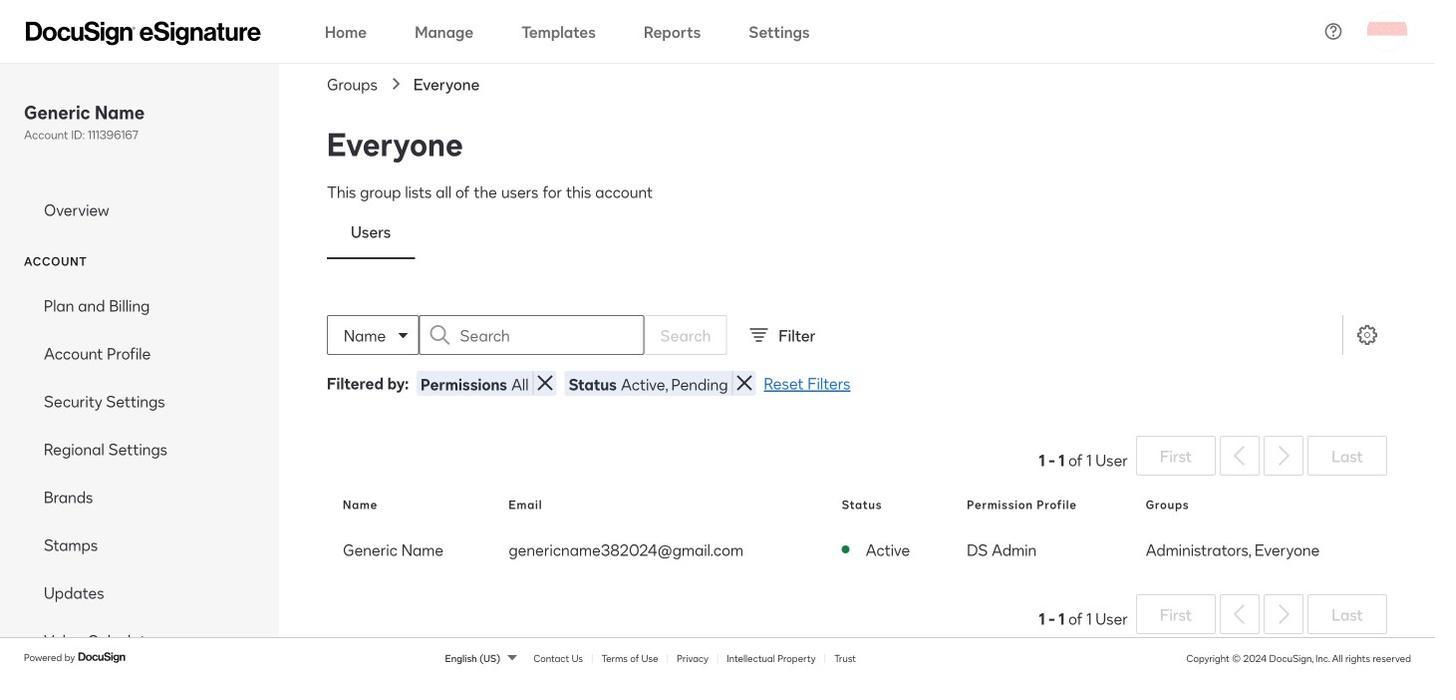 Task type: vqa. For each thing, say whether or not it's contained in the screenshot.
INTEGRATIONS element at the left bottom of the page
no



Task type: locate. For each thing, give the bounding box(es) containing it.
account element
[[0, 281, 279, 664]]

your uploaded profile image image
[[1368, 11, 1408, 51]]



Task type: describe. For each thing, give the bounding box(es) containing it.
docusign admin image
[[26, 21, 261, 45]]

docusign image
[[78, 649, 128, 665]]

Search text field
[[460, 316, 644, 354]]



